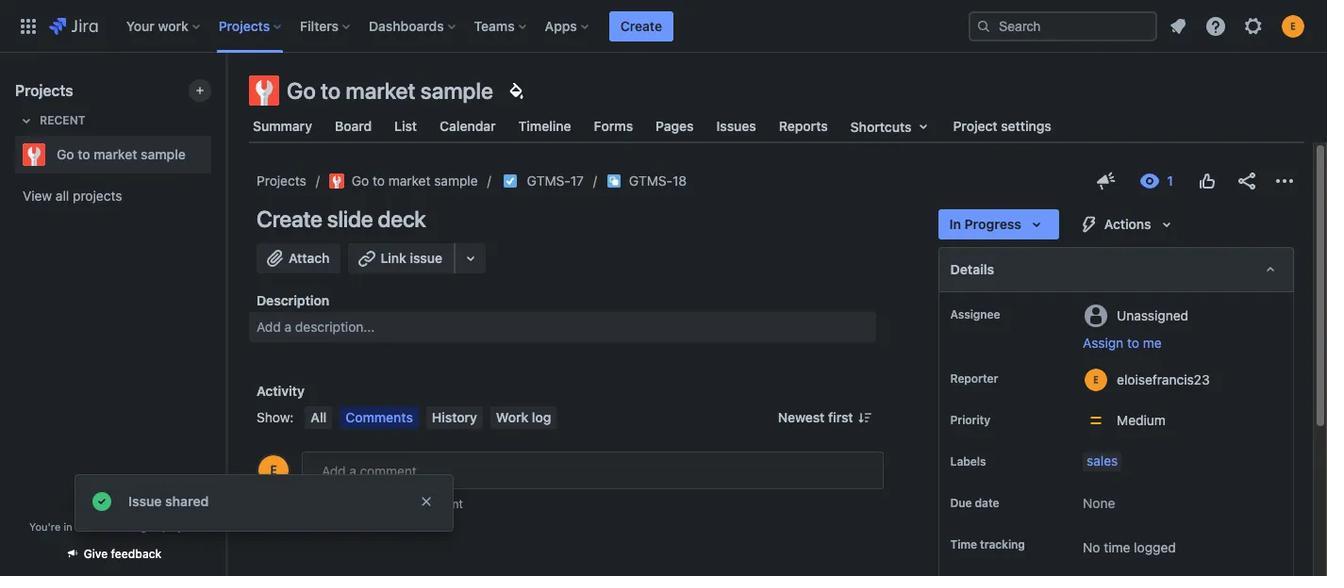 Task type: describe. For each thing, give the bounding box(es) containing it.
team-
[[84, 521, 114, 533]]

add
[[257, 319, 281, 335]]

sales link
[[1084, 453, 1122, 472]]

deck
[[378, 206, 426, 232]]

newest first image
[[857, 411, 873, 426]]

newest first
[[778, 410, 854, 426]]

slide
[[327, 206, 373, 232]]

me
[[1144, 335, 1162, 351]]

pages
[[656, 118, 694, 134]]

project settings
[[954, 118, 1052, 134]]

copy link to issue image
[[683, 173, 699, 188]]

1 horizontal spatial go to market sample link
[[329, 170, 478, 193]]

issue shared alert
[[75, 476, 453, 531]]

in progress
[[950, 216, 1022, 232]]

board link
[[331, 109, 376, 143]]

assign to me button
[[1084, 334, 1275, 353]]

gtms-18 link
[[629, 170, 687, 193]]

gtms-17
[[527, 173, 584, 189]]

logged
[[1135, 540, 1177, 556]]

0 vertical spatial market
[[346, 77, 416, 104]]

time tracking
[[951, 538, 1026, 552]]

comment
[[413, 497, 463, 512]]

first
[[829, 410, 854, 426]]

gtms- for 17
[[527, 173, 571, 189]]

view all projects link
[[15, 179, 211, 213]]

pages link
[[652, 109, 698, 143]]

issues link
[[713, 109, 760, 143]]

due
[[951, 496, 973, 511]]

calendar link
[[436, 109, 500, 143]]

labels pin to top. only you can see pinned fields. image
[[990, 455, 1006, 470]]

issues
[[717, 118, 757, 134]]

work log
[[496, 410, 552, 426]]

2 vertical spatial go to market sample
[[352, 173, 478, 189]]

calendar
[[440, 118, 496, 134]]

0 vertical spatial sample
[[421, 77, 493, 104]]

sample for the leftmost go to market sample link
[[141, 146, 186, 162]]

gtms- for 18
[[629, 173, 673, 189]]

18
[[673, 173, 687, 189]]

all
[[56, 188, 69, 204]]

labels
[[951, 455, 987, 469]]

projects
[[73, 188, 122, 204]]

list link
[[391, 109, 421, 143]]

show:
[[257, 410, 294, 426]]

notifications image
[[1167, 15, 1190, 37]]

actions button
[[1067, 210, 1190, 240]]

work
[[496, 410, 529, 426]]

timeline link
[[515, 109, 575, 143]]

activity
[[257, 383, 305, 399]]

tracking
[[981, 538, 1026, 552]]

description...
[[295, 319, 375, 335]]

issue
[[128, 494, 162, 510]]

details element
[[939, 247, 1295, 293]]

1 vertical spatial projects
[[257, 173, 307, 189]]

view all projects
[[23, 188, 122, 204]]

comments button
[[340, 407, 419, 429]]

actions
[[1105, 216, 1152, 232]]

in
[[64, 521, 72, 533]]

actions image
[[1274, 170, 1297, 193]]

work log button
[[491, 407, 557, 429]]

time
[[1104, 540, 1131, 556]]

shared
[[165, 494, 209, 510]]

history
[[432, 410, 477, 426]]

to right the go to market sample icon
[[373, 173, 385, 189]]

attach button
[[257, 243, 341, 274]]

newest first button
[[767, 407, 884, 429]]

project settings link
[[950, 109, 1056, 143]]

gtms-18
[[629, 173, 687, 189]]

0 horizontal spatial go to market sample link
[[15, 136, 204, 174]]

log
[[532, 410, 552, 426]]

menu bar containing all
[[301, 407, 561, 429]]

in
[[950, 216, 962, 232]]

gtms-17 link
[[527, 170, 584, 193]]

Search field
[[969, 11, 1158, 41]]

give feedback button
[[54, 539, 173, 570]]

assign
[[1084, 335, 1124, 351]]

link
[[381, 250, 407, 266]]

summary link
[[249, 109, 316, 143]]

1 vertical spatial market
[[94, 146, 137, 162]]

success image
[[91, 491, 113, 513]]

dismiss image
[[419, 495, 434, 510]]

priority pin to top. only you can see pinned fields. image
[[995, 413, 1010, 428]]

Add a comment… field
[[302, 452, 884, 490]]

issue shared
[[128, 494, 209, 510]]

progress
[[965, 216, 1022, 232]]

1 vertical spatial go to market sample
[[57, 146, 186, 162]]

timeline
[[519, 118, 572, 134]]



Task type: vqa. For each thing, say whether or not it's contained in the screenshot.
top Start
no



Task type: locate. For each thing, give the bounding box(es) containing it.
help image
[[1205, 15, 1228, 37]]

reporter
[[951, 372, 999, 386]]

shortcuts button
[[847, 109, 939, 143]]

link issue
[[381, 250, 443, 266]]

1 vertical spatial create
[[257, 206, 322, 232]]

a right 'add'
[[285, 319, 292, 335]]

1 horizontal spatial projects
[[257, 173, 307, 189]]

0 horizontal spatial projects
[[15, 82, 73, 99]]

sample up calendar on the top left of the page
[[421, 77, 493, 104]]

feedback
[[111, 547, 162, 562]]

0 horizontal spatial a
[[75, 521, 81, 533]]

0 horizontal spatial go
[[57, 146, 74, 162]]

all button
[[305, 407, 332, 429]]

gtms- down timeline "link"
[[527, 173, 571, 189]]

go to market sample link up view all projects "link"
[[15, 136, 204, 174]]

eloisefrancis23
[[1118, 371, 1210, 387]]

recent
[[40, 113, 85, 127]]

menu bar
[[301, 407, 561, 429]]

0 vertical spatial projects
[[15, 82, 73, 99]]

0 vertical spatial go to market sample
[[287, 77, 493, 104]]

to comment
[[396, 497, 463, 512]]

1 vertical spatial go
[[57, 146, 74, 162]]

projects up recent at top
[[15, 82, 73, 99]]

your profile and settings image
[[1283, 15, 1305, 37]]

create slide deck
[[257, 206, 426, 232]]

2 vertical spatial go
[[352, 173, 369, 189]]

time
[[951, 538, 978, 552]]

a right the in
[[75, 521, 81, 533]]

to
[[321, 77, 341, 104], [78, 146, 90, 162], [373, 173, 385, 189], [1128, 335, 1140, 351], [399, 497, 410, 512]]

project
[[162, 521, 197, 533]]

to up board
[[321, 77, 341, 104]]

0 horizontal spatial gtms-
[[527, 173, 571, 189]]

projects
[[15, 82, 73, 99], [257, 173, 307, 189]]

1 gtms- from the left
[[527, 173, 571, 189]]

assignee pin to top. only you can see pinned fields. image
[[1005, 308, 1020, 323]]

priority
[[951, 413, 991, 428]]

to left dismiss icon
[[399, 497, 410, 512]]

managed
[[114, 521, 159, 533]]

create for create slide deck
[[257, 206, 322, 232]]

attach
[[289, 250, 330, 266]]

appswitcher icon image
[[17, 15, 40, 37]]

share image
[[1236, 170, 1259, 193]]

go to market sample up view all projects "link"
[[57, 146, 186, 162]]

primary element
[[11, 0, 969, 52]]

projects link
[[257, 170, 307, 193]]

go to market sample up list
[[287, 77, 493, 104]]

1 horizontal spatial gtms-
[[629, 173, 673, 189]]

sample down calendar link
[[434, 173, 478, 189]]

reports link
[[776, 109, 832, 143]]

market up list
[[346, 77, 416, 104]]

forms link
[[590, 109, 637, 143]]

go to market sample image
[[329, 174, 344, 189]]

1 vertical spatial a
[[75, 521, 81, 533]]

give feedback image
[[1096, 170, 1118, 193]]

create
[[621, 17, 662, 34], [257, 206, 322, 232]]

give
[[84, 547, 108, 562]]

project
[[954, 118, 998, 134]]

give feedback
[[84, 547, 162, 562]]

in progress button
[[939, 210, 1060, 240]]

gtms- inside gtms-17 link
[[527, 173, 571, 189]]

summary
[[253, 118, 312, 134]]

1 horizontal spatial a
[[285, 319, 292, 335]]

link issue button
[[349, 243, 456, 274]]

1 vertical spatial sample
[[141, 146, 186, 162]]

sales
[[1087, 453, 1119, 469]]

details
[[951, 261, 995, 277]]

search image
[[977, 18, 992, 34]]

shortcuts
[[851, 118, 912, 134]]

a
[[285, 319, 292, 335], [75, 521, 81, 533]]

date
[[975, 496, 1000, 511]]

gtms- left copy link to issue icon
[[629, 173, 673, 189]]

market
[[346, 77, 416, 104], [94, 146, 137, 162], [389, 173, 431, 189]]

2 vertical spatial sample
[[434, 173, 478, 189]]

market up view all projects "link"
[[94, 146, 137, 162]]

unassigned
[[1118, 307, 1189, 323]]

list
[[395, 118, 417, 134]]

go to market sample up deck at the top of page
[[352, 173, 478, 189]]

go to market sample
[[287, 77, 493, 104], [57, 146, 186, 162], [352, 173, 478, 189]]

history button
[[426, 407, 483, 429]]

17
[[571, 173, 584, 189]]

no
[[1084, 540, 1101, 556]]

to down recent at top
[[78, 146, 90, 162]]

reports
[[779, 118, 828, 134]]

gtms-
[[527, 173, 571, 189], [629, 173, 673, 189]]

go to market sample link
[[15, 136, 204, 174], [329, 170, 478, 193]]

go right the go to market sample icon
[[352, 173, 369, 189]]

you're
[[29, 521, 61, 533]]

to left me
[[1128, 335, 1140, 351]]

newest
[[778, 410, 825, 426]]

create inside "button"
[[621, 17, 662, 34]]

market up deck at the top of page
[[389, 173, 431, 189]]

all
[[311, 410, 327, 426]]

projects down the summary link
[[257, 173, 307, 189]]

description
[[257, 293, 330, 309]]

view
[[23, 188, 52, 204]]

assignee
[[951, 308, 1001, 322]]

create button
[[610, 11, 674, 41]]

add a description...
[[257, 319, 375, 335]]

go down recent at top
[[57, 146, 74, 162]]

collapse recent projects image
[[15, 109, 38, 132]]

no time logged
[[1084, 540, 1177, 556]]

forms
[[594, 118, 633, 134]]

tab list containing summary
[[238, 109, 1317, 143]]

settings image
[[1243, 15, 1266, 37]]

sample for rightmost go to market sample link
[[434, 173, 478, 189]]

none
[[1084, 495, 1116, 512]]

profile image of eloisefrancis23 image
[[259, 456, 289, 486]]

0 vertical spatial a
[[285, 319, 292, 335]]

jira image
[[49, 15, 98, 37], [49, 15, 98, 37]]

settings
[[1002, 118, 1052, 134]]

0 horizontal spatial create
[[257, 206, 322, 232]]

go to market sample link up deck at the top of page
[[329, 170, 478, 193]]

tab list
[[238, 109, 1317, 143]]

vote options: no one has voted for this issue yet. image
[[1197, 170, 1219, 193]]

0 vertical spatial create
[[621, 17, 662, 34]]

1 horizontal spatial go
[[287, 77, 316, 104]]

to inside button
[[1128, 335, 1140, 351]]

1 horizontal spatial create
[[621, 17, 662, 34]]

2 horizontal spatial go
[[352, 173, 369, 189]]

assign to me
[[1084, 335, 1162, 351]]

0 vertical spatial go
[[287, 77, 316, 104]]

go
[[287, 77, 316, 104], [57, 146, 74, 162], [352, 173, 369, 189]]

sample up view all projects "link"
[[141, 146, 186, 162]]

board
[[335, 118, 372, 134]]

due date
[[951, 496, 1000, 511]]

create for create
[[621, 17, 662, 34]]

comments
[[346, 410, 413, 426]]

go up summary
[[287, 77, 316, 104]]

create banner
[[0, 0, 1328, 53]]

2 gtms- from the left
[[629, 173, 673, 189]]

2 vertical spatial market
[[389, 173, 431, 189]]



